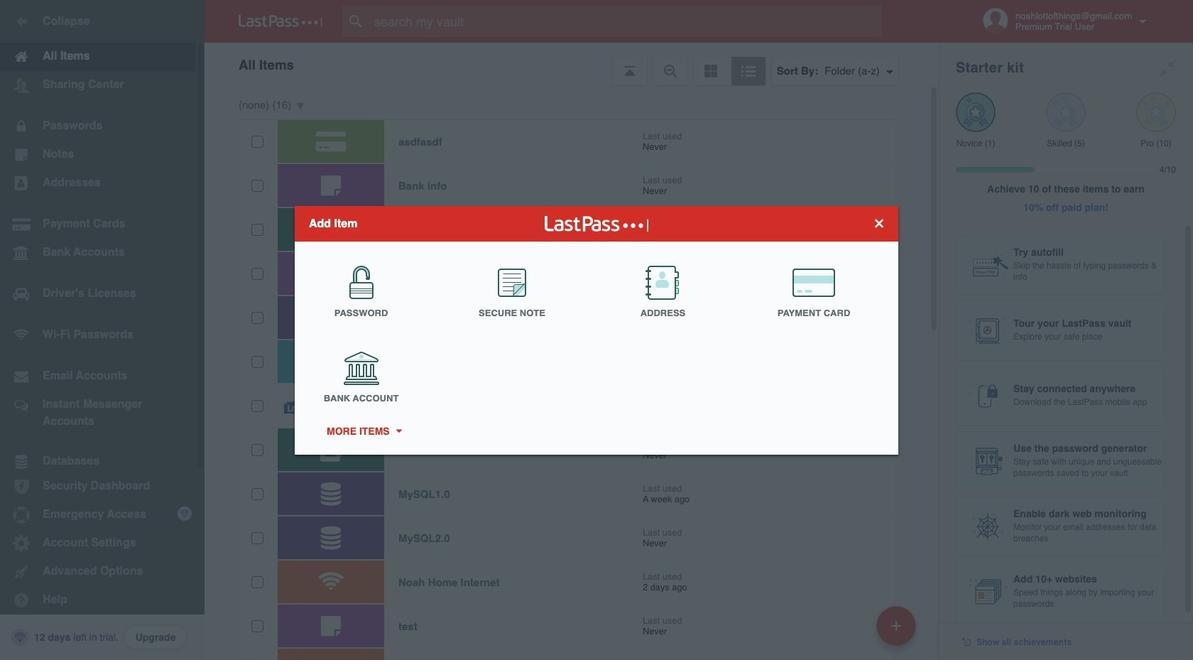 Task type: locate. For each thing, give the bounding box(es) containing it.
vault options navigation
[[205, 43, 939, 85]]

Search search field
[[343, 6, 910, 37]]

search my vault text field
[[343, 6, 910, 37]]

dialog
[[295, 206, 899, 454]]

new item image
[[892, 621, 902, 631]]



Task type: describe. For each thing, give the bounding box(es) containing it.
caret right image
[[394, 429, 404, 433]]

main navigation navigation
[[0, 0, 205, 660]]

lastpass image
[[239, 15, 323, 28]]

new item navigation
[[872, 602, 925, 660]]



Task type: vqa. For each thing, say whether or not it's contained in the screenshot.
password field
no



